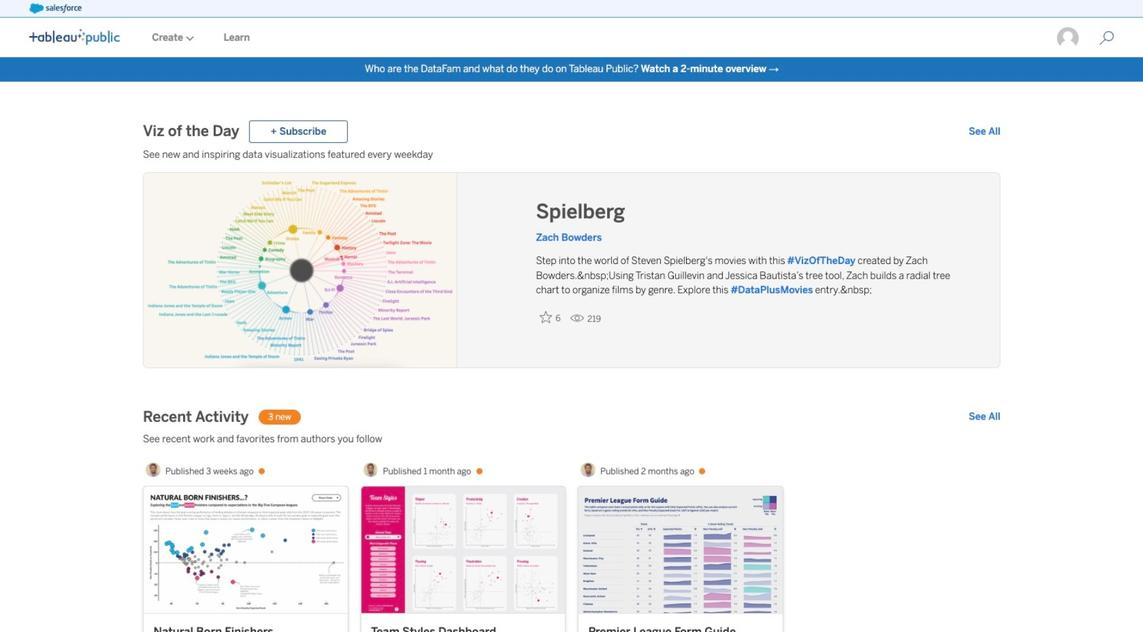 Task type: locate. For each thing, give the bounding box(es) containing it.
viz of the day heading
[[143, 122, 239, 142]]

0 horizontal spatial workbook thumbnail image
[[144, 487, 348, 613]]

ben norland image
[[146, 463, 161, 477], [363, 463, 378, 477]]

1 ben norland image from the left
[[146, 463, 161, 477]]

see recent work and favorites from authors you follow element
[[143, 432, 1001, 447]]

1 horizontal spatial ben norland image
[[363, 463, 378, 477]]

2 ben norland image from the left
[[363, 463, 378, 477]]

0 horizontal spatial ben norland image
[[146, 463, 161, 477]]

workbook thumbnail image
[[144, 487, 348, 613], [361, 487, 565, 613], [579, 487, 783, 613]]

Add Favorite button
[[536, 308, 566, 328]]

see new and inspiring data visualizations featured every weekday element
[[143, 148, 1001, 163]]

1 horizontal spatial workbook thumbnail image
[[361, 487, 565, 613]]

see all viz of the day element
[[969, 124, 1001, 139]]

salesforce logo image
[[29, 4, 82, 13]]

gary.orlando image
[[1057, 26, 1080, 50]]

2 horizontal spatial workbook thumbnail image
[[579, 487, 783, 613]]

ben norland image for third the workbook thumbnail from right
[[146, 463, 161, 477]]

see all recent activity element
[[969, 410, 1001, 425]]



Task type: vqa. For each thing, say whether or not it's contained in the screenshot.
THE RECENT ACTIVITY heading at bottom left
yes



Task type: describe. For each thing, give the bounding box(es) containing it.
tableau public viz of the day image
[[144, 173, 457, 369]]

3 workbook thumbnail image from the left
[[579, 487, 783, 613]]

add favorite image
[[540, 311, 552, 324]]

ben norland image for 2nd the workbook thumbnail
[[363, 463, 378, 477]]

go to search image
[[1085, 31, 1129, 45]]

logo image
[[29, 29, 120, 45]]

recent activity heading
[[143, 408, 249, 427]]

1 workbook thumbnail image from the left
[[144, 487, 348, 613]]

create image
[[183, 36, 194, 41]]

ben norland image
[[581, 463, 596, 477]]

2 workbook thumbnail image from the left
[[361, 487, 565, 613]]



